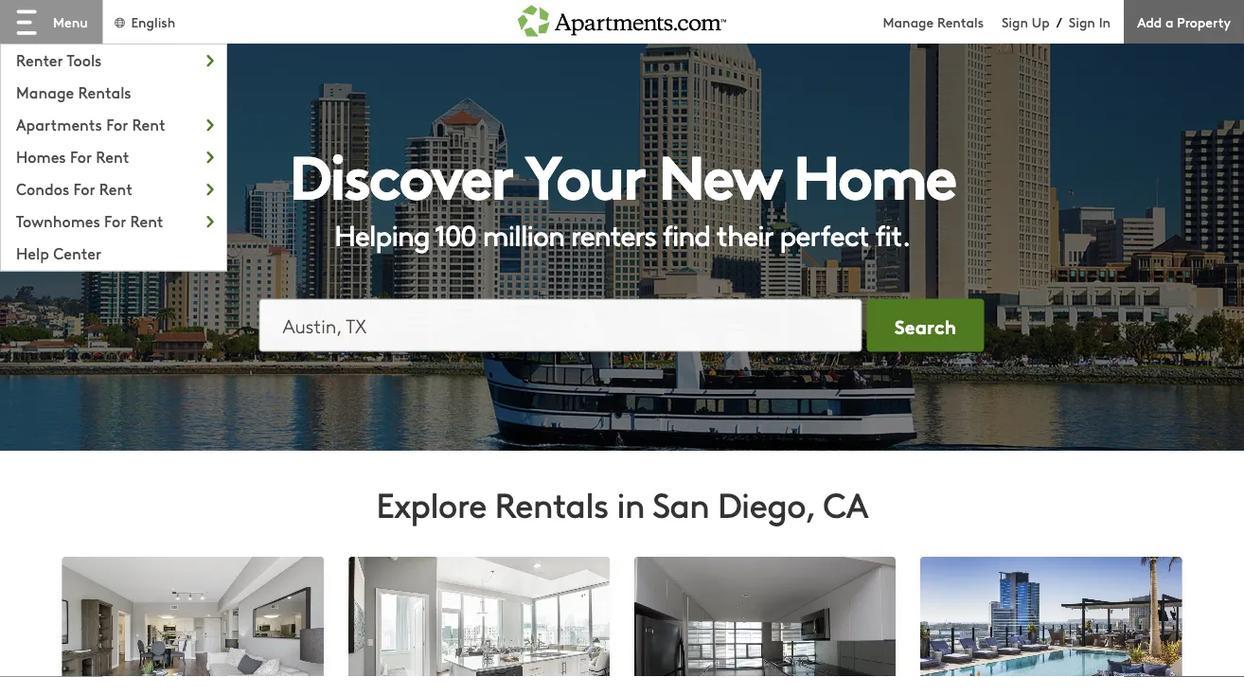 Task type: describe. For each thing, give the bounding box(es) containing it.
renter tools link
[[1, 45, 227, 73]]

condos for rent link
[[1, 174, 227, 202]]

condos
[[16, 178, 69, 199]]

homes
[[16, 146, 66, 167]]

san
[[653, 480, 710, 527]]

search button
[[867, 299, 985, 352]]

help center
[[16, 242, 101, 264]]

menu
[[53, 12, 88, 31]]

sign in link
[[1069, 12, 1111, 31]]

rentals for explore rentals in san diego, ca
[[495, 480, 609, 527]]

rent for townhomes for rent
[[130, 210, 163, 231]]

apartments for rent link
[[1, 109, 227, 137]]

diego,
[[718, 480, 815, 527]]

their
[[717, 215, 774, 254]]

explore rentals in san diego, ca
[[376, 480, 868, 527]]

1 sign from the left
[[1002, 12, 1029, 31]]

ca
[[824, 480, 868, 527]]

100
[[435, 215, 476, 254]]

perfect
[[780, 215, 869, 254]]

/
[[1057, 13, 1063, 31]]

help center link
[[1, 238, 227, 266]]

renter
[[16, 49, 63, 70]]

fit.
[[875, 215, 911, 254]]

explore
[[376, 480, 487, 527]]

add
[[1138, 12, 1163, 31]]

renter tools
[[16, 49, 102, 70]]

center
[[53, 242, 101, 264]]

2 sign from the left
[[1069, 12, 1096, 31]]

menu button
[[0, 0, 103, 44]]

in
[[617, 480, 645, 527]]

apartments for rent
[[16, 113, 165, 135]]

manage rentals sign up / sign in
[[884, 12, 1111, 31]]

your
[[525, 129, 645, 216]]

manage for manage rentals
[[16, 81, 74, 102]]

homes for rent
[[16, 146, 129, 167]]

homes for rent link
[[1, 141, 227, 169]]

townhomes for rent link
[[1, 206, 227, 234]]

helping
[[334, 215, 430, 254]]



Task type: locate. For each thing, give the bounding box(es) containing it.
rent up townhomes for rent link
[[99, 178, 133, 199]]

in
[[1100, 12, 1111, 31]]

townhomes for rent
[[16, 210, 163, 231]]

rent up condos for rent link
[[96, 146, 129, 167]]

1 horizontal spatial sign
[[1069, 12, 1096, 31]]

for for condos
[[73, 178, 95, 199]]

add a property link
[[1125, 0, 1245, 44]]

1 horizontal spatial manage rentals link
[[884, 12, 1002, 31]]

manage for manage rentals sign up / sign in
[[884, 12, 934, 31]]

help
[[16, 242, 49, 264]]

sign left up
[[1002, 12, 1029, 31]]

0 vertical spatial manage
[[884, 12, 934, 31]]

discover
[[289, 129, 513, 216]]

english link
[[112, 12, 176, 31]]

for up townhomes for rent
[[73, 178, 95, 199]]

sign
[[1002, 12, 1029, 31], [1069, 12, 1096, 31]]

1 horizontal spatial manage
[[884, 12, 934, 31]]

rent for homes for rent
[[96, 146, 129, 167]]

tools
[[67, 49, 102, 70]]

1 vertical spatial rentals
[[78, 81, 131, 102]]

apartments
[[16, 113, 102, 135]]

renters
[[571, 215, 656, 254]]

rent inside 'homes for rent' "link"
[[96, 146, 129, 167]]

0 horizontal spatial manage rentals link
[[1, 77, 227, 105]]

discover your new home helping 100 million renters find their perfect fit.
[[289, 129, 955, 254]]

rent up help center link
[[130, 210, 163, 231]]

rent
[[132, 113, 165, 135], [96, 146, 129, 167], [99, 178, 133, 199], [130, 210, 163, 231]]

1 horizontal spatial rentals
[[495, 480, 609, 527]]

for
[[106, 113, 128, 135], [70, 146, 92, 167], [73, 178, 95, 199], [104, 210, 126, 231]]

up
[[1033, 12, 1050, 31]]

condos for rent
[[16, 178, 133, 199]]

search
[[895, 312, 957, 339]]

new
[[659, 129, 780, 216]]

1 vertical spatial manage
[[16, 81, 74, 102]]

manage
[[884, 12, 934, 31], [16, 81, 74, 102]]

rentals left sign up link
[[938, 12, 984, 31]]

manage rentals link
[[884, 12, 1002, 31], [1, 77, 227, 105]]

0 horizontal spatial manage
[[16, 81, 74, 102]]

0 horizontal spatial sign
[[1002, 12, 1029, 31]]

0 horizontal spatial rentals
[[78, 81, 131, 102]]

0 vertical spatial manage rentals link
[[884, 12, 1002, 31]]

for inside "link"
[[70, 146, 92, 167]]

sign up link
[[1002, 12, 1050, 31]]

rent inside apartments for rent link
[[132, 113, 165, 135]]

for up help center link
[[104, 210, 126, 231]]

for up 'homes for rent' "link"
[[106, 113, 128, 135]]

english
[[131, 12, 176, 31]]

rentals for manage rentals sign up / sign in
[[938, 12, 984, 31]]

million
[[483, 215, 565, 254]]

manage inside manage rentals sign up / sign in
[[884, 12, 934, 31]]

rentals
[[938, 12, 984, 31], [78, 81, 131, 102], [495, 480, 609, 527]]

for for townhomes
[[104, 210, 126, 231]]

home
[[794, 129, 955, 216]]

townhomes
[[16, 210, 100, 231]]

rent inside townhomes for rent link
[[130, 210, 163, 231]]

rent up 'homes for rent' "link"
[[132, 113, 165, 135]]

rent for condos for rent
[[99, 178, 133, 199]]

find
[[663, 215, 711, 254]]

for up condos for rent
[[70, 146, 92, 167]]

manage rentals
[[16, 81, 131, 102]]

0 vertical spatial rentals
[[938, 12, 984, 31]]

sign left in in the right of the page
[[1069, 12, 1096, 31]]

rentals inside manage rentals sign up / sign in
[[938, 12, 984, 31]]

apartments.com logo image
[[518, 0, 727, 37]]

rentals left the in
[[495, 480, 609, 527]]

2 horizontal spatial rentals
[[938, 12, 984, 31]]

rentals up apartments for rent link
[[78, 81, 131, 102]]

rent inside condos for rent link
[[99, 178, 133, 199]]

for for homes
[[70, 146, 92, 167]]

add a property
[[1138, 12, 1232, 31]]

1 vertical spatial manage rentals link
[[1, 77, 227, 105]]

property
[[1178, 12, 1232, 31]]

rentals for manage rentals
[[78, 81, 131, 102]]

rent for apartments for rent
[[132, 113, 165, 135]]

2 vertical spatial rentals
[[495, 480, 609, 527]]

a
[[1166, 12, 1174, 31]]

for for apartments
[[106, 113, 128, 135]]

Search by Location or Point of Interest text field
[[259, 299, 863, 352]]



Task type: vqa. For each thing, say whether or not it's contained in the screenshot.
the Tools
yes



